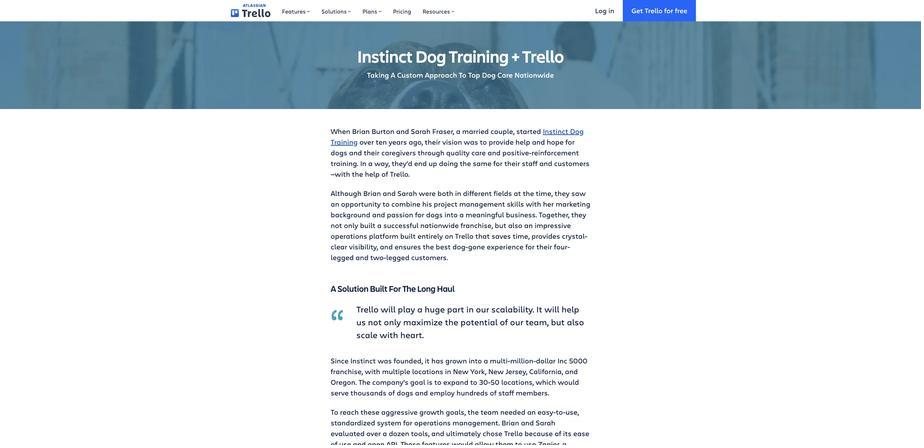 Task type: locate. For each thing, give the bounding box(es) containing it.
not inside although brian and sarah were both in different fields at the time, they saw an opportunity to combine his project management skills with her marketing background and passion for dogs into a meaningful business. together, they not only built a successful nationwide franchise, but also an impressive operations platform built entirely on trello that saves time, provides crystal- clear visibility, and ensures the best dog-gone experience for their four- legged and two-legged customers.
[[331, 221, 342, 231]]

1 horizontal spatial new
[[488, 367, 504, 377]]

impressive
[[535, 221, 571, 231]]

0 vertical spatial over
[[360, 137, 374, 147]]

1 horizontal spatial also
[[567, 317, 584, 328]]

to inside over ten years ago, their vision was to provide help and hope for dogs and their caregivers through quality care and positive-reinforcement training. in a way, they'd end up doing the same for their staff and customers —with the help of trello.
[[480, 137, 487, 147]]

but right 'team,'
[[551, 317, 565, 328]]

and down visibility,
[[356, 253, 369, 263]]

would down ultimately
[[452, 440, 473, 446]]

in
[[360, 159, 367, 168]]

new up '50'
[[488, 367, 504, 377]]

two-
[[370, 253, 386, 263]]

part
[[447, 304, 464, 315]]

dogs
[[331, 148, 347, 158], [426, 210, 443, 220], [397, 389, 413, 398]]

1 vertical spatial operations
[[414, 419, 451, 428]]

visibility,
[[349, 242, 378, 252]]

over inside over ten years ago, their vision was to provide help and hope for dogs and their caregivers through quality care and positive-reinforcement training. in a way, they'd end up doing the same for their staff and customers —with the help of trello.
[[360, 137, 374, 147]]

in right the 'part'
[[467, 304, 474, 315]]

of inside over ten years ago, their vision was to provide help and hope for dogs and their caregivers through quality care and positive-reinforcement training. in a way, they'd end up doing the same for their staff and customers —with the help of trello.
[[382, 170, 388, 179]]

0 horizontal spatial to
[[331, 408, 338, 418]]

0 vertical spatial only
[[344, 221, 358, 231]]

built up ensures
[[400, 232, 416, 241]]

1 vertical spatial built
[[400, 232, 416, 241]]

1 horizontal spatial to
[[459, 70, 467, 80]]

0 horizontal spatial our
[[476, 304, 489, 315]]

0 vertical spatial brian
[[352, 127, 370, 136]]

a down management
[[460, 210, 464, 220]]

0 horizontal spatial legged
[[331, 253, 354, 263]]

1 horizontal spatial would
[[558, 378, 579, 388]]

dog right top
[[482, 70, 496, 80]]

serve
[[331, 389, 349, 398]]

california,
[[529, 367, 563, 377]]

0 vertical spatial not
[[331, 221, 342, 231]]

entirely
[[418, 232, 443, 241]]

instinct inside instinct dog training + trello taking a custom approach to top dog care nationwide
[[357, 45, 413, 67]]

0 horizontal spatial also
[[508, 221, 523, 231]]

to right them
[[515, 440, 522, 446]]

0 vertical spatial the
[[403, 283, 416, 295]]

jersey,
[[506, 367, 528, 377]]

with right scale
[[380, 329, 398, 341]]

was up multiple
[[378, 357, 392, 366]]

and down goal
[[415, 389, 428, 398]]

1 vertical spatial only
[[384, 317, 401, 328]]

for left free
[[665, 6, 673, 15]]

sarah
[[411, 127, 431, 136], [398, 189, 417, 198], [536, 419, 556, 428]]

new down grown
[[453, 367, 469, 377]]

sarah down the easy-
[[536, 419, 556, 428]]

for
[[665, 6, 673, 15], [566, 137, 575, 147], [493, 159, 503, 168], [415, 210, 424, 220], [526, 242, 535, 252], [403, 419, 413, 428]]

new
[[453, 367, 469, 377], [488, 367, 504, 377]]

1 vertical spatial dog
[[482, 70, 496, 80]]

of down scalability.
[[500, 317, 508, 328]]

of down way,
[[382, 170, 388, 179]]

use down evaluated
[[339, 440, 351, 446]]

2 vertical spatial dogs
[[397, 389, 413, 398]]

and down started
[[532, 137, 545, 147]]

2 vertical spatial an
[[527, 408, 536, 418]]

trello right get
[[645, 6, 663, 15]]

the down the 'part'
[[445, 317, 459, 328]]

instinct up hope
[[543, 127, 568, 136]]

0 vertical spatial would
[[558, 378, 579, 388]]

0 horizontal spatial dog
[[416, 45, 446, 67]]

0 vertical spatial was
[[464, 137, 478, 147]]

0 vertical spatial a
[[391, 70, 395, 80]]

thousands
[[351, 389, 387, 398]]

brian
[[352, 127, 370, 136], [363, 189, 381, 198], [502, 419, 519, 428]]

in up expand
[[445, 367, 451, 377]]

0 vertical spatial our
[[476, 304, 489, 315]]

1 horizontal spatial legged
[[386, 253, 410, 263]]

a up york,
[[484, 357, 488, 366]]

2 vertical spatial brian
[[502, 419, 519, 428]]

0 vertical spatial with
[[526, 199, 541, 209]]

an down business.
[[524, 221, 533, 231]]

platform
[[369, 232, 399, 241]]

1 vertical spatial with
[[380, 329, 398, 341]]

1 vertical spatial also
[[567, 317, 584, 328]]

1 horizontal spatial only
[[384, 317, 401, 328]]

1 vertical spatial was
[[378, 357, 392, 366]]

operations down growth
[[414, 419, 451, 428]]

0 horizontal spatial would
[[452, 440, 473, 446]]

company's
[[372, 378, 409, 388]]

legged down clear
[[331, 253, 354, 263]]

franchise, inside since instinct was founded, it has grown into a multi-million-dollar inc 5000 franchise, with multiple locations in new york, new jersey, california, and oregon. the company's goal is to expand to 30-50 locations, which would serve thousands of dogs and employ hundreds of staff members.
[[331, 367, 363, 377]]

1 vertical spatial time,
[[513, 232, 530, 241]]

1 horizontal spatial but
[[551, 317, 565, 328]]

was inside since instinct was founded, it has grown into a multi-million-dollar inc 5000 franchise, with multiple locations in new york, new jersey, california, and oregon. the company's goal is to expand to 30-50 locations, which would serve thousands of dogs and employ hundreds of staff members.
[[378, 357, 392, 366]]

an down although
[[331, 199, 339, 209]]

1 horizontal spatial a
[[391, 70, 395, 80]]

get trello for free link
[[623, 0, 696, 21]]

1 horizontal spatial franchise,
[[461, 221, 493, 231]]

at
[[514, 189, 521, 198]]

trello up them
[[504, 429, 523, 439]]

2 will from the left
[[545, 304, 560, 315]]

instinct inside instinct dog training
[[543, 127, 568, 136]]

a inside trello will play a huge part in our scalability. it will help us not only maximize the potential of our team, but also scale with heart.
[[417, 304, 423, 315]]

1 horizontal spatial they
[[572, 210, 586, 220]]

started
[[517, 127, 541, 136]]

into inside since instinct was founded, it has grown into a multi-million-dollar inc 5000 franchise, with multiple locations in new york, new jersey, california, and oregon. the company's goal is to expand to 30-50 locations, which would serve thousands of dogs and employ hundreds of staff members.
[[469, 357, 482, 366]]

plans button
[[357, 0, 387, 21]]

dogs up nationwide
[[426, 210, 443, 220]]

30-
[[479, 378, 491, 388]]

team
[[481, 408, 499, 418]]

customers.
[[411, 253, 448, 263]]

pricing
[[393, 7, 411, 15]]

0 horizontal spatial they
[[555, 189, 570, 198]]

get
[[632, 6, 643, 15]]

with left her
[[526, 199, 541, 209]]

1 horizontal spatial use
[[524, 440, 536, 446]]

fields
[[494, 189, 512, 198]]

1 vertical spatial help
[[365, 170, 380, 179]]

help down in
[[365, 170, 380, 179]]

an left the easy-
[[527, 408, 536, 418]]

sarah up 'ago,'
[[411, 127, 431, 136]]

training inside instinct dog training
[[331, 137, 358, 147]]

trello inside instinct dog training + trello taking a custom approach to top dog care nationwide
[[523, 45, 564, 67]]

with inside although brian and sarah were both in different fields at the time, they saw an opportunity to combine his project management skills with her marketing background and passion for dogs into a meaningful business. together, they not only built a successful nationwide franchise, but also an impressive operations platform built entirely on trello that saves time, provides crystal- clear visibility, and ensures the best dog-gone experience for their four- legged and two-legged customers.
[[526, 199, 541, 209]]

features button
[[276, 0, 316, 21]]

over ten years ago, their vision was to provide help and hope for dogs and their caregivers through quality care and positive-reinforcement training. in a way, they'd end up doing the same for their staff and customers —with the help of trello.
[[331, 137, 590, 179]]

and up in
[[349, 148, 362, 158]]

2 vertical spatial instinct
[[351, 357, 376, 366]]

and up 'because'
[[521, 419, 534, 428]]

0 vertical spatial time,
[[536, 189, 553, 198]]

over
[[360, 137, 374, 147], [367, 429, 381, 439]]

franchise, up oregon.
[[331, 367, 363, 377]]

the up thousands at the bottom left of page
[[359, 378, 371, 388]]

legged
[[331, 253, 354, 263], [386, 253, 410, 263]]

our down scalability.
[[510, 317, 524, 328]]

they
[[555, 189, 570, 198], [572, 210, 586, 220]]

caregivers
[[381, 148, 416, 158]]

will left "play" at the bottom of page
[[381, 304, 396, 315]]

2 vertical spatial dog
[[570, 127, 584, 136]]

and down opportunity
[[372, 210, 385, 220]]

to left reach at bottom
[[331, 408, 338, 418]]

get trello for free
[[632, 6, 688, 15]]

training inside instinct dog training + trello taking a custom approach to top dog care nationwide
[[449, 45, 509, 67]]

background
[[331, 210, 370, 220]]

2 horizontal spatial dog
[[570, 127, 584, 136]]

they up the marketing
[[555, 189, 570, 198]]

positive-
[[503, 148, 532, 158]]

dogs inside although brian and sarah were both in different fields at the time, they saw an opportunity to combine his project management skills with her marketing background and passion for dogs into a meaningful business. together, they not only built a successful nationwide franchise, but also an impressive operations platform built entirely on trello that saves time, provides crystal- clear visibility, and ensures the best dog-gone experience for their four- legged and two-legged customers.
[[426, 210, 443, 220]]

0 vertical spatial dog
[[416, 45, 446, 67]]

standardized
[[331, 419, 375, 428]]

the down quality
[[460, 159, 471, 168]]

0 horizontal spatial franchise,
[[331, 367, 363, 377]]

growth
[[420, 408, 444, 418]]

to left top
[[459, 70, 467, 80]]

1 vertical spatial the
[[359, 378, 371, 388]]

and
[[396, 127, 409, 136], [532, 137, 545, 147], [349, 148, 362, 158], [488, 148, 501, 158], [540, 159, 552, 168], [383, 189, 396, 198], [372, 210, 385, 220], [380, 242, 393, 252], [356, 253, 369, 263], [565, 367, 578, 377], [415, 389, 428, 398], [521, 419, 534, 428], [432, 429, 444, 439], [353, 440, 366, 446]]

brian inside although brian and sarah were both in different fields at the time, they saw an opportunity to combine his project management skills with her marketing background and passion for dogs into a meaningful business. together, they not only built a successful nationwide franchise, but also an impressive operations platform built entirely on trello that saves time, provides crystal- clear visibility, and ensures the best dog-gone experience for their four- legged and two-legged customers.
[[363, 189, 381, 198]]

for down aggressive
[[403, 419, 413, 428]]

sarah inside although brian and sarah were both in different fields at the time, they saw an opportunity to combine his project management skills with her marketing background and passion for dogs into a meaningful business. together, they not only built a successful nationwide franchise, but also an impressive operations platform built entirely on trello that saves time, provides crystal- clear visibility, and ensures the best dog-gone experience for their four- legged and two-legged customers.
[[398, 189, 417, 198]]

1 vertical spatial to
[[331, 408, 338, 418]]

0 horizontal spatial use
[[339, 440, 351, 446]]

1 vertical spatial but
[[551, 317, 565, 328]]

into
[[445, 210, 458, 220], [469, 357, 482, 366]]

our up potential
[[476, 304, 489, 315]]

the
[[460, 159, 471, 168], [352, 170, 363, 179], [523, 189, 534, 198], [423, 242, 434, 252], [445, 317, 459, 328], [468, 408, 479, 418]]

only down background
[[344, 221, 358, 231]]

1 vertical spatial into
[[469, 357, 482, 366]]

0 vertical spatial staff
[[522, 159, 538, 168]]

time, up her
[[536, 189, 553, 198]]

huge
[[425, 304, 445, 315]]

1 vertical spatial brian
[[363, 189, 381, 198]]

training
[[449, 45, 509, 67], [331, 137, 358, 147]]

dog inside instinct dog training
[[570, 127, 584, 136]]

because
[[525, 429, 553, 439]]

2 use from the left
[[524, 440, 536, 446]]

doing
[[439, 159, 458, 168]]

evaluated
[[331, 429, 365, 439]]

1 horizontal spatial not
[[368, 317, 382, 328]]

to
[[480, 137, 487, 147], [383, 199, 390, 209], [435, 378, 442, 388], [470, 378, 477, 388], [515, 440, 522, 446]]

reach
[[340, 408, 359, 418]]

four-
[[554, 242, 570, 252]]

0 horizontal spatial operations
[[331, 232, 367, 241]]

a left "solution"
[[331, 283, 336, 295]]

0 vertical spatial operations
[[331, 232, 367, 241]]

1 vertical spatial instinct
[[543, 127, 568, 136]]

staff down '50'
[[499, 389, 514, 398]]

use
[[339, 440, 351, 446], [524, 440, 536, 446]]

1 new from the left
[[453, 367, 469, 377]]

franchise, up that
[[461, 221, 493, 231]]

training down when
[[331, 137, 358, 147]]

of
[[382, 170, 388, 179], [500, 317, 508, 328], [388, 389, 395, 398], [490, 389, 497, 398], [555, 429, 562, 439], [331, 440, 338, 446]]

to right is
[[435, 378, 442, 388]]

franchise, inside although brian and sarah were both in different fields at the time, they saw an opportunity to combine his project management skills with her marketing background and passion for dogs into a meaningful business. together, they not only built a successful nationwide franchise, but also an impressive operations platform built entirely on trello that saves time, provides crystal- clear visibility, and ensures the best dog-gone experience for their four- legged and two-legged customers.
[[461, 221, 493, 231]]

time,
[[536, 189, 553, 198], [513, 232, 530, 241]]

1 horizontal spatial training
[[449, 45, 509, 67]]

1 use from the left
[[339, 440, 351, 446]]

a
[[391, 70, 395, 80], [331, 283, 336, 295]]

a up vision
[[456, 127, 461, 136]]

brian inside "to reach these aggressive growth goals, the team needed an easy-to-use, standardized system for operations management. brian and sarah evaluated over a dozen tools, and ultimately chose trello because of its ease of use and open api. these features would allow them to use zapier"
[[502, 419, 519, 428]]

0 horizontal spatial but
[[495, 221, 507, 231]]

dogs inside over ten years ago, their vision was to provide help and hope for dogs and their caregivers through quality care and positive-reinforcement training. in a way, they'd end up doing the same for their staff and customers —with the help of trello.
[[331, 148, 347, 158]]

team,
[[526, 317, 549, 328]]

to
[[459, 70, 467, 80], [331, 408, 338, 418]]

trello inside "to reach these aggressive growth goals, the team needed an easy-to-use, standardized system for operations management. brian and sarah evaluated over a dozen tools, and ultimately chose trello because of its ease of use and open api. these features would allow them to use zapier"
[[504, 429, 523, 439]]

brian for when
[[352, 127, 370, 136]]

1 horizontal spatial staff
[[522, 159, 538, 168]]

of inside trello will play a huge part in our scalability. it will help us not only maximize the potential of our team, but also scale with heart.
[[500, 317, 508, 328]]

vision
[[442, 137, 462, 147]]

with up company's
[[365, 367, 380, 377]]

0 vertical spatial they
[[555, 189, 570, 198]]

their inside although brian and sarah were both in different fields at the time, they saw an opportunity to combine his project management skills with her marketing background and passion for dogs into a meaningful business. together, they not only built a successful nationwide franchise, but also an impressive operations platform built entirely on trello that saves time, provides crystal- clear visibility, and ensures the best dog-gone experience for their four- legged and two-legged customers.
[[537, 242, 552, 252]]

for down his
[[415, 210, 424, 220]]

dog for instinct dog training
[[570, 127, 584, 136]]

gone
[[468, 242, 485, 252]]

will right it
[[545, 304, 560, 315]]

0 horizontal spatial only
[[344, 221, 358, 231]]

brian up opportunity
[[363, 189, 381, 198]]

has
[[432, 357, 444, 366]]

training up top
[[449, 45, 509, 67]]

brian down "needed"
[[502, 419, 519, 428]]

goals,
[[446, 408, 466, 418]]

approach
[[425, 70, 457, 80]]

1 horizontal spatial dogs
[[397, 389, 413, 398]]

an
[[331, 199, 339, 209], [524, 221, 533, 231], [527, 408, 536, 418]]

log
[[595, 6, 607, 15]]

0 vertical spatial help
[[516, 137, 530, 147]]

1 horizontal spatial built
[[400, 232, 416, 241]]

0 vertical spatial but
[[495, 221, 507, 231]]

built up 'platform'
[[360, 221, 376, 231]]

resources
[[423, 7, 450, 15]]

0 horizontal spatial the
[[359, 378, 371, 388]]

the inside "to reach these aggressive growth goals, the team needed an easy-to-use, standardized system for operations management. brian and sarah evaluated over a dozen tools, and ultimately chose trello because of its ease of use and open api. these features would allow them to use zapier"
[[468, 408, 479, 418]]

trello inside although brian and sarah were both in different fields at the time, they saw an opportunity to combine his project management skills with her marketing background and passion for dogs into a meaningful business. together, they not only built a successful nationwide franchise, but also an impressive operations platform built entirely on trello that saves time, provides crystal- clear visibility, and ensures the best dog-gone experience for their four- legged and two-legged customers.
[[455, 232, 474, 241]]

heart.
[[400, 329, 424, 341]]

1 horizontal spatial will
[[545, 304, 560, 315]]

and down provide
[[488, 148, 501, 158]]

0 horizontal spatial will
[[381, 304, 396, 315]]

1 horizontal spatial was
[[464, 137, 478, 147]]

5000
[[569, 357, 588, 366]]

time, up experience at the bottom
[[513, 232, 530, 241]]

in inside trello will play a huge part in our scalability. it will help us not only maximize the potential of our team, but also scale with heart.
[[467, 304, 474, 315]]

dogs up training. at top
[[331, 148, 347, 158]]

a inside since instinct was founded, it has grown into a multi-million-dollar inc 5000 franchise, with multiple locations in new york, new jersey, california, and oregon. the company's goal is to expand to 30-50 locations, which would serve thousands of dogs and employ hundreds of staff members.
[[484, 357, 488, 366]]

instinct for instinct dog training
[[543, 127, 568, 136]]

management.
[[453, 419, 500, 428]]

dog up approach
[[416, 45, 446, 67]]

a solution built for the long haul
[[331, 283, 455, 295]]

haul
[[437, 283, 455, 295]]

also
[[508, 221, 523, 231], [567, 317, 584, 328]]

0 vertical spatial dogs
[[331, 148, 347, 158]]

1 horizontal spatial our
[[510, 317, 524, 328]]

to up hundreds
[[470, 378, 477, 388]]

1 horizontal spatial time,
[[536, 189, 553, 198]]

over left ten
[[360, 137, 374, 147]]

0 horizontal spatial dogs
[[331, 148, 347, 158]]

easy-
[[538, 408, 556, 418]]

0 horizontal spatial new
[[453, 367, 469, 377]]

1 vertical spatial over
[[367, 429, 381, 439]]

help up positive-
[[516, 137, 530, 147]]

taking
[[367, 70, 389, 80]]

2 horizontal spatial dogs
[[426, 210, 443, 220]]

aggressive
[[381, 408, 418, 418]]

help right it
[[562, 304, 579, 315]]

in right both
[[455, 189, 461, 198]]

0 vertical spatial into
[[445, 210, 458, 220]]

dogs down goal
[[397, 389, 413, 398]]

0 horizontal spatial staff
[[499, 389, 514, 398]]

0 vertical spatial instinct
[[357, 45, 413, 67]]

would inside "to reach these aggressive growth goals, the team needed an easy-to-use, standardized system for operations management. brian and sarah evaluated over a dozen tools, and ultimately chose trello because of its ease of use and open api. these features would allow them to use zapier"
[[452, 440, 473, 446]]

1 horizontal spatial operations
[[414, 419, 451, 428]]

a inside "to reach these aggressive growth goals, the team needed an easy-to-use, standardized system for operations management. brian and sarah evaluated over a dozen tools, and ultimately chose trello because of its ease of use and open api. these features would allow them to use zapier"
[[383, 429, 387, 439]]

and down 'platform'
[[380, 242, 393, 252]]

instinct up 'taking'
[[357, 45, 413, 67]]

would down the inc
[[558, 378, 579, 388]]

staff inside over ten years ago, their vision was to provide help and hope for dogs and their caregivers through quality care and positive-reinforcement training. in a way, they'd end up doing the same for their staff and customers —with the help of trello.
[[522, 159, 538, 168]]

goal
[[410, 378, 425, 388]]

they'd
[[392, 159, 412, 168]]

operations inside although brian and sarah were both in different fields at the time, they saw an opportunity to combine his project management skills with her marketing background and passion for dogs into a meaningful business. together, they not only built a successful nationwide franchise, but also an impressive operations platform built entirely on trello that saves time, provides crystal- clear visibility, and ensures the best dog-gone experience for their four- legged and two-legged customers.
[[331, 232, 367, 241]]

it
[[425, 357, 430, 366]]

0 vertical spatial also
[[508, 221, 523, 231]]

legged down ensures
[[386, 253, 410, 263]]

trello up us at the left of page
[[357, 304, 379, 315]]

into down project
[[445, 210, 458, 220]]

1 vertical spatial training
[[331, 137, 358, 147]]

their down provides
[[537, 242, 552, 252]]

was down married
[[464, 137, 478, 147]]

trello will play a huge part in our scalability. it will help us not only maximize the potential of our team, but also scale with heart.
[[357, 304, 584, 341]]

1 horizontal spatial into
[[469, 357, 482, 366]]

they down the marketing
[[572, 210, 586, 220]]

to inside "to reach these aggressive growth goals, the team needed an easy-to-use, standardized system for operations management. brian and sarah evaluated over a dozen tools, and ultimately chose trello because of its ease of use and open api. these features would allow them to use zapier"
[[515, 440, 522, 446]]

0 vertical spatial to
[[459, 70, 467, 80]]

sarah up combine
[[398, 189, 417, 198]]

together,
[[539, 210, 570, 220]]

operations
[[331, 232, 367, 241], [414, 419, 451, 428]]

of down company's
[[388, 389, 395, 398]]

and up features
[[432, 429, 444, 439]]

her
[[543, 199, 554, 209]]

dog up reinforcement
[[570, 127, 584, 136]]

operations inside "to reach these aggressive growth goals, the team needed an easy-to-use, standardized system for operations management. brian and sarah evaluated over a dozen tools, and ultimately chose trello because of its ease of use and open api. these features would allow them to use zapier"
[[414, 419, 451, 428]]

2 horizontal spatial help
[[562, 304, 579, 315]]

fraser,
[[432, 127, 454, 136]]

1 vertical spatial not
[[368, 317, 382, 328]]

1 vertical spatial a
[[331, 283, 336, 295]]

to up passion
[[383, 199, 390, 209]]

use down 'because'
[[524, 440, 536, 446]]

1 vertical spatial staff
[[499, 389, 514, 398]]



Task type: vqa. For each thing, say whether or not it's contained in the screenshot.
Dog to the top
yes



Task type: describe. For each thing, give the bounding box(es) containing it.
although
[[331, 189, 362, 198]]

0 horizontal spatial time,
[[513, 232, 530, 241]]

when brian burton and sarah fraser, a married couple, started
[[331, 127, 543, 136]]

provide
[[489, 137, 514, 147]]

1 horizontal spatial help
[[516, 137, 530, 147]]

2 legged from the left
[[386, 253, 410, 263]]

1 vertical spatial our
[[510, 317, 524, 328]]

solutions
[[322, 7, 347, 15]]

end
[[414, 159, 427, 168]]

its
[[563, 429, 572, 439]]

a inside instinct dog training + trello taking a custom approach to top dog care nationwide
[[391, 70, 395, 80]]

also inside although brian and sarah were both in different fields at the time, they saw an opportunity to combine his project management skills with her marketing background and passion for dogs into a meaningful business. together, they not only built a successful nationwide franchise, but also an impressive operations platform built entirely on trello that saves time, provides crystal- clear visibility, and ensures the best dog-gone experience for their four- legged and two-legged customers.
[[508, 221, 523, 231]]

same
[[473, 159, 492, 168]]

for down provides
[[526, 242, 535, 252]]

training for instinct dog training
[[331, 137, 358, 147]]

instinct inside since instinct was founded, it has grown into a multi-million-dollar inc 5000 franchise, with multiple locations in new york, new jersey, california, and oregon. the company's goal is to expand to 30-50 locations, which would serve thousands of dogs and employ hundreds of staff members.
[[351, 357, 376, 366]]

couple,
[[491, 127, 515, 136]]

only inside although brian and sarah were both in different fields at the time, they saw an opportunity to combine his project management skills with her marketing background and passion for dogs into a meaningful business. together, they not only built a successful nationwide franchise, but also an impressive operations platform built entirely on trello that saves time, provides crystal- clear visibility, and ensures the best dog-gone experience for their four- legged and two-legged customers.
[[344, 221, 358, 231]]

opportunity
[[341, 199, 381, 209]]

ten
[[376, 137, 387, 147]]

help inside trello will play a huge part in our scalability. it will help us not only maximize the potential of our team, but also scale with heart.
[[562, 304, 579, 315]]

system
[[377, 419, 402, 428]]

not inside trello will play a huge part in our scalability. it will help us not only maximize the potential of our team, but also scale with heart.
[[368, 317, 382, 328]]

0 horizontal spatial help
[[365, 170, 380, 179]]

trello inside trello will play a huge part in our scalability. it will help us not only maximize the potential of our team, but also scale with heart.
[[357, 304, 379, 315]]

to inside "to reach these aggressive growth goals, the team needed an easy-to-use, standardized system for operations management. brian and sarah evaluated over a dozen tools, and ultimately chose trello because of its ease of use and open api. these features would allow them to use zapier"
[[331, 408, 338, 418]]

years
[[389, 137, 407, 147]]

long
[[417, 283, 436, 295]]

and down reinforcement
[[540, 159, 552, 168]]

plans
[[363, 7, 377, 15]]

with inside trello will play a huge part in our scalability. it will help us not only maximize the potential of our team, but also scale with heart.
[[380, 329, 398, 341]]

founded,
[[394, 357, 423, 366]]

sarah inside "to reach these aggressive growth goals, the team needed an easy-to-use, standardized system for operations management. brian and sarah evaluated over a dozen tools, and ultimately chose trello because of its ease of use and open api. these features would allow them to use zapier"
[[536, 419, 556, 428]]

a up 'platform'
[[377, 221, 382, 231]]

of down evaluated
[[331, 440, 338, 446]]

provides
[[532, 232, 560, 241]]

log in link
[[587, 0, 623, 21]]

scalability.
[[492, 304, 534, 315]]

scale
[[357, 329, 378, 341]]

when
[[331, 127, 350, 136]]

crystal-
[[562, 232, 588, 241]]

is
[[427, 378, 433, 388]]

for right same
[[493, 159, 503, 168]]

these
[[361, 408, 380, 418]]

locations
[[412, 367, 443, 377]]

quality
[[446, 148, 470, 158]]

hundreds
[[457, 389, 488, 398]]

to reach these aggressive growth goals, the team needed an easy-to-use, standardized system for operations management. brian and sarah evaluated over a dozen tools, and ultimately chose trello because of its ease of use and open api. these features would allow them to use zapier
[[331, 408, 590, 446]]

an inside "to reach these aggressive growth goals, the team needed an easy-to-use, standardized system for operations management. brian and sarah evaluated over a dozen tools, and ultimately chose trello because of its ease of use and open api. these features would allow them to use zapier"
[[527, 408, 536, 418]]

their up in
[[364, 148, 380, 158]]

was inside over ten years ago, their vision was to provide help and hope for dogs and their caregivers through quality care and positive-reinforcement training. in a way, they'd end up doing the same for their staff and customers —with the help of trello.
[[464, 137, 478, 147]]

clear
[[331, 242, 347, 252]]

in inside since instinct was founded, it has grown into a multi-million-dollar inc 5000 franchise, with multiple locations in new york, new jersey, california, and oregon. the company's goal is to expand to 30-50 locations, which would serve thousands of dogs and employ hundreds of staff members.
[[445, 367, 451, 377]]

million-
[[510, 357, 536, 366]]

but inside trello will play a huge part in our scalability. it will help us not only maximize the potential of our team, but also scale with heart.
[[551, 317, 565, 328]]

grown
[[446, 357, 467, 366]]

the inside trello will play a huge part in our scalability. it will help us not only maximize the potential of our team, but also scale with heart.
[[445, 317, 459, 328]]

the up customers.
[[423, 242, 434, 252]]

would inside since instinct was founded, it has grown into a multi-million-dollar inc 5000 franchise, with multiple locations in new york, new jersey, california, and oregon. the company's goal is to expand to 30-50 locations, which would serve thousands of dogs and employ hundreds of staff members.
[[558, 378, 579, 388]]

their up through
[[425, 137, 441, 147]]

resources button
[[417, 0, 460, 21]]

over inside "to reach these aggressive growth goals, the team needed an easy-to-use, standardized system for operations management. brian and sarah evaluated over a dozen tools, and ultimately chose trello because of its ease of use and open api. these features would allow them to use zapier"
[[367, 429, 381, 439]]

brian for although
[[363, 189, 381, 198]]

atlassian trello image
[[231, 4, 271, 17]]

were
[[419, 189, 436, 198]]

to inside instinct dog training + trello taking a custom approach to top dog care nationwide
[[459, 70, 467, 80]]

dog-
[[453, 242, 468, 252]]

1 vertical spatial an
[[524, 221, 533, 231]]

0 vertical spatial sarah
[[411, 127, 431, 136]]

oregon.
[[331, 378, 357, 388]]

maximize
[[403, 317, 443, 328]]

of down '50'
[[490, 389, 497, 398]]

into inside although brian and sarah were both in different fields at the time, they saw an opportunity to combine his project management skills with her marketing background and passion for dogs into a meaningful business. together, they not only built a successful nationwide franchise, but also an impressive operations platform built entirely on trello that saves time, provides crystal- clear visibility, and ensures the best dog-gone experience for their four- legged and two-legged customers.
[[445, 210, 458, 220]]

but inside although brian and sarah were both in different fields at the time, they saw an opportunity to combine his project management skills with her marketing background and passion for dogs into a meaningful business. together, they not only built a successful nationwide franchise, but also an impressive operations platform built entirely on trello that saves time, provides crystal- clear visibility, and ensures the best dog-gone experience for their four- legged and two-legged customers.
[[495, 221, 507, 231]]

in inside although brian and sarah were both in different fields at the time, they saw an opportunity to combine his project management skills with her marketing background and passion for dogs into a meaningful business. together, they not only built a successful nationwide franchise, but also an impressive operations platform built entirely on trello that saves time, provides crystal- clear visibility, and ensures the best dog-gone experience for their four- legged and two-legged customers.
[[455, 189, 461, 198]]

for right hope
[[566, 137, 575, 147]]

trello.
[[390, 170, 410, 179]]

dollar
[[536, 357, 556, 366]]

log in
[[595, 6, 615, 15]]

of left 'its'
[[555, 429, 562, 439]]

marketing
[[556, 199, 591, 209]]

for inside 'link'
[[665, 6, 673, 15]]

training for instinct dog training + trello taking a custom approach to top dog care nationwide
[[449, 45, 509, 67]]

successful
[[384, 221, 419, 231]]

0 vertical spatial built
[[360, 221, 376, 231]]

chose
[[483, 429, 503, 439]]

0 vertical spatial an
[[331, 199, 339, 209]]

which
[[536, 378, 556, 388]]

1 horizontal spatial the
[[403, 283, 416, 295]]

tools,
[[411, 429, 430, 439]]

1 horizontal spatial dog
[[482, 70, 496, 80]]

and down evaluated
[[353, 440, 366, 446]]

trello inside 'link'
[[645, 6, 663, 15]]

training.
[[331, 159, 359, 168]]

since
[[331, 357, 349, 366]]

use,
[[566, 408, 579, 418]]

meaningful
[[466, 210, 504, 220]]

although brian and sarah were both in different fields at the time, they saw an opportunity to combine his project management skills with her marketing background and passion for dogs into a meaningful business. together, they not only built a successful nationwide franchise, but also an impressive operations platform built entirely on trello that saves time, provides crystal- clear visibility, and ensures the best dog-gone experience for their four- legged and two-legged customers.
[[331, 189, 591, 263]]

them
[[496, 440, 514, 446]]

and up years
[[396, 127, 409, 136]]

for inside "to reach these aggressive growth goals, the team needed an easy-to-use, standardized system for operations management. brian and sarah evaluated over a dozen tools, and ultimately chose trello because of its ease of use and open api. these features would allow them to use zapier"
[[403, 419, 413, 428]]

nationwide
[[420, 221, 459, 231]]

a inside over ten years ago, their vision was to provide help and hope for dogs and their caregivers through quality care and positive-reinforcement training. in a way, they'd end up doing the same for their staff and customers —with the help of trello.
[[368, 159, 373, 168]]

us
[[357, 317, 366, 328]]

with inside since instinct was founded, it has grown into a multi-million-dollar inc 5000 franchise, with multiple locations in new york, new jersey, california, and oregon. the company's goal is to expand to 30-50 locations, which would serve thousands of dogs and employ hundreds of staff members.
[[365, 367, 380, 377]]

best
[[436, 242, 451, 252]]

2 new from the left
[[488, 367, 504, 377]]

the right the 'at'
[[523, 189, 534, 198]]

1 legged from the left
[[331, 253, 354, 263]]

members.
[[516, 389, 549, 398]]

the down in
[[352, 170, 363, 179]]

to inside although brian and sarah were both in different fields at the time, they saw an opportunity to combine his project management skills with her marketing background and passion for dogs into a meaningful business. together, they not only built a successful nationwide franchise, but also an impressive operations platform built entirely on trello that saves time, provides crystal- clear visibility, and ensures the best dog-gone experience for their four- legged and two-legged customers.
[[383, 199, 390, 209]]

ultimately
[[446, 429, 481, 439]]

dog for instinct dog training + trello taking a custom approach to top dog care nationwide
[[416, 45, 446, 67]]

also inside trello will play a huge part in our scalability. it will help us not only maximize the potential of our team, but also scale with heart.
[[567, 317, 584, 328]]

skills
[[507, 199, 524, 209]]

dogs inside since instinct was founded, it has grown into a multi-million-dollar inc 5000 franchise, with multiple locations in new york, new jersey, california, and oregon. the company's goal is to expand to 30-50 locations, which would serve thousands of dogs and employ hundreds of staff members.
[[397, 389, 413, 398]]

their down positive-
[[505, 159, 520, 168]]

it
[[537, 304, 543, 315]]

needed
[[500, 408, 526, 418]]

and down 5000
[[565, 367, 578, 377]]

0 horizontal spatial a
[[331, 283, 336, 295]]

only inside trello will play a huge part in our scalability. it will help us not only maximize the potential of our team, but also scale with heart.
[[384, 317, 401, 328]]

instinct dog training
[[331, 127, 584, 147]]

york,
[[470, 367, 487, 377]]

employ
[[430, 389, 455, 398]]

instinct for instinct dog training + trello taking a custom approach to top dog care nationwide
[[357, 45, 413, 67]]

project
[[434, 199, 458, 209]]

features
[[282, 7, 306, 15]]

built
[[370, 283, 388, 295]]

through
[[418, 148, 445, 158]]

on
[[445, 232, 453, 241]]

the inside since instinct was founded, it has grown into a multi-million-dollar inc 5000 franchise, with multiple locations in new york, new jersey, california, and oregon. the company's goal is to expand to 30-50 locations, which would serve thousands of dogs and employ hundreds of staff members.
[[359, 378, 371, 388]]

1 will from the left
[[381, 304, 396, 315]]

these
[[401, 440, 420, 446]]

care
[[498, 70, 513, 80]]

custom
[[397, 70, 423, 80]]

and up combine
[[383, 189, 396, 198]]

solution
[[338, 283, 369, 295]]

burton
[[372, 127, 395, 136]]

top
[[468, 70, 480, 80]]

hope
[[547, 137, 564, 147]]

1 vertical spatial they
[[572, 210, 586, 220]]

ago,
[[409, 137, 423, 147]]

ease
[[573, 429, 590, 439]]

staff inside since instinct was founded, it has grown into a multi-million-dollar inc 5000 franchise, with multiple locations in new york, new jersey, california, and oregon. the company's goal is to expand to 30-50 locations, which would serve thousands of dogs and employ hundreds of staff members.
[[499, 389, 514, 398]]

passion
[[387, 210, 413, 220]]

in right the log
[[609, 6, 615, 15]]



